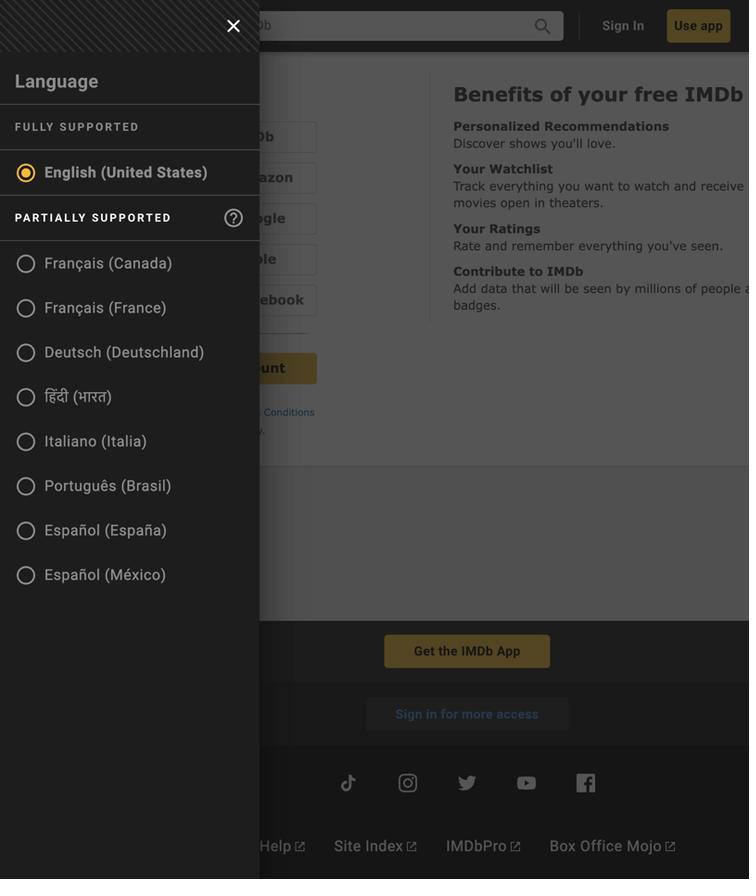 Task type: locate. For each thing, give the bounding box(es) containing it.
in up sign in with imdb
[[221, 82, 242, 106]]

1 chevron right image from the top
[[222, 147, 244, 169]]

launch inline image for box office mojo
[[666, 843, 675, 852]]

2 horizontal spatial to
[[618, 179, 630, 193]]

chevron right image down sign in with google
[[222, 227, 244, 249]]

chevron right image inside awards & events 'button'
[[222, 187, 244, 209]]

and down ratings
[[485, 238, 508, 253]]

with inside sign in with facebook link
[[198, 292, 231, 308]]

with up sign in with google
[[198, 169, 231, 185]]

in for sign in with google
[[180, 210, 194, 226]]

chevron right image up sign in with amazon
[[222, 147, 244, 169]]

sign for sign in with amazon
[[144, 169, 176, 185]]

1 vertical spatial and
[[485, 238, 508, 253]]

in down sign in with google link
[[180, 251, 194, 267]]

for
[[15, 354, 34, 369]]

1 horizontal spatial use
[[675, 18, 698, 33]]

sign in with apple
[[144, 251, 276, 267]]

watch
[[48, 149, 92, 167]]

and inside your ratings rate and remember everything you've seen.
[[485, 238, 508, 253]]

launch inline image inside imdbpro button
[[511, 843, 520, 852]]

to right want
[[618, 179, 630, 193]]

sign in with facebook link
[[93, 285, 317, 316]]

awards
[[48, 189, 101, 207]]

imdb up amazon
[[235, 129, 274, 144]]

with inside sign in with apple link
[[198, 251, 231, 267]]

events
[[119, 189, 165, 207]]

3 chevron right image from the top
[[222, 227, 244, 249]]

1 your from the top
[[454, 162, 485, 176]]

with for facebook
[[198, 292, 231, 308]]

1 horizontal spatial and
[[675, 179, 697, 193]]

2 launch inline image from the left
[[407, 843, 417, 852]]

sign down sign in with apple link
[[144, 292, 176, 308]]

in left the for
[[426, 707, 438, 722]]

your inside your watchlist track everything you want to watch and receive e
[[454, 162, 485, 176]]

1 vertical spatial chevron right image
[[222, 187, 244, 209]]

conditions of use link
[[142, 406, 315, 436]]

2 chevron right image from the top
[[222, 187, 244, 209]]

e
[[749, 179, 750, 193]]

and right watch
[[675, 179, 697, 193]]

rate
[[454, 238, 481, 253]]

chevron right image for awards & events
[[222, 187, 244, 209]]

sign in with facebook
[[144, 292, 304, 308]]

All search field
[[134, 11, 564, 41]]

imdb
[[685, 82, 744, 106], [235, 129, 274, 144], [547, 264, 584, 278], [462, 644, 494, 659]]

menu
[[0, 105, 260, 196]]

chevron right image inside celebs button
[[222, 227, 244, 249]]

you've
[[648, 238, 687, 253]]

by
[[93, 406, 106, 418]]

chevron right image
[[222, 147, 244, 169], [222, 187, 244, 209], [222, 227, 244, 249]]

personalized
[[454, 119, 540, 133]]

help button
[[252, 828, 312, 865]]

0 horizontal spatial use
[[155, 424, 173, 436]]

1 with from the top
[[198, 129, 231, 144]]

sign in button
[[588, 9, 660, 43]]

box office mojo button
[[543, 828, 683, 865]]

supported
[[92, 212, 172, 224]]

1 vertical spatial everything
[[579, 238, 643, 253]]

imdb inside button
[[462, 644, 494, 659]]

you right in,
[[163, 406, 180, 418]]

launch inline image right imdbpro
[[511, 843, 520, 852]]

in inside "link"
[[180, 129, 194, 144]]

0 horizontal spatial of
[[142, 424, 152, 436]]

1 horizontal spatial launch inline image
[[666, 843, 675, 852]]

1 vertical spatial a
[[177, 360, 185, 376]]

4 with from the top
[[198, 251, 231, 267]]

0 vertical spatial everything
[[490, 179, 554, 193]]

add
[[454, 281, 477, 295]]

launch inline image
[[296, 843, 305, 852], [407, 843, 417, 852]]

your inside your ratings rate and remember everything you've seen.
[[454, 221, 485, 236]]

of for benefits
[[550, 82, 572, 106]]

with down sign in with google
[[198, 251, 231, 267]]

launch inline image for imdbpro
[[511, 843, 520, 852]]

the
[[439, 644, 458, 659]]

1 vertical spatial of
[[686, 281, 697, 295]]

of inside contribute to imdb add data that will be seen by millions of people a
[[686, 281, 697, 295]]

with inside sign in with google link
[[198, 210, 231, 226]]

of left people
[[686, 281, 697, 295]]

1 launch inline image from the left
[[511, 843, 520, 852]]

contribute to imdb add data that will be seen by millions of people a
[[454, 264, 750, 312]]

use down in,
[[155, 424, 173, 436]]

0 vertical spatial you
[[558, 179, 580, 193]]

all button
[[134, 11, 188, 41]]

of up personalized recommendations discover shows you'll love.
[[550, 82, 572, 106]]

sign in
[[603, 18, 645, 33]]

5 with from the top
[[198, 292, 231, 308]]

in inside button
[[426, 707, 438, 722]]

your for track
[[454, 162, 485, 176]]

everything
[[490, 179, 554, 193], [579, 238, 643, 253]]

1 horizontal spatial to
[[529, 264, 543, 278]]

a left the new
[[177, 360, 185, 376]]

app
[[497, 644, 521, 659]]

chevron right image inside watch button
[[222, 147, 244, 169]]

in down "sign in with imdb" "link"
[[180, 169, 194, 185]]

launch inline image inside help button
[[296, 843, 305, 852]]

0 vertical spatial a
[[746, 281, 750, 295]]

with inside sign in with amazon link
[[198, 169, 231, 185]]

sign for sign in
[[166, 82, 214, 106]]

to inside contribute to imdb add data that will be seen by millions of people a
[[529, 264, 543, 278]]

sign in with amazon link
[[93, 162, 317, 194]]

access
[[497, 707, 539, 722]]

of inside conditions of use
[[142, 424, 152, 436]]

chevron right image down sign in with amazon
[[222, 187, 244, 209]]

with for amazon
[[198, 169, 231, 185]]

sign down sign in
[[144, 129, 176, 144]]

1 horizontal spatial launch inline image
[[407, 843, 417, 852]]

.
[[263, 424, 266, 436]]

2 vertical spatial to
[[214, 406, 224, 418]]

personalized recommendations discover shows you'll love.
[[454, 119, 670, 150]]

recently
[[19, 481, 100, 501]]

everything up contribute to imdb add data that will be seen by millions of people a
[[579, 238, 643, 253]]

sign for sign in for more access
[[396, 707, 423, 722]]

close navigation drawer image
[[223, 15, 245, 37]]

create a new account link
[[93, 353, 317, 385]]

twitter image
[[456, 772, 479, 795]]

tv shows button
[[0, 99, 260, 137]]

sign inside "link"
[[144, 129, 176, 144]]

imdb inside contribute to imdb add data that will be seen by millions of people a
[[547, 264, 584, 278]]

privacy
[[198, 424, 232, 436]]

0 horizontal spatial launch inline image
[[296, 843, 305, 852]]

0 vertical spatial your
[[454, 162, 485, 176]]

of
[[550, 82, 572, 106], [686, 281, 697, 295], [142, 424, 152, 436]]

people
[[701, 281, 741, 295]]

1 horizontal spatial of
[[550, 82, 572, 106]]

0 vertical spatial of
[[550, 82, 572, 106]]

1 launch inline image from the left
[[296, 843, 305, 852]]

contribute
[[454, 264, 525, 278]]

in for sign in
[[221, 82, 242, 106]]

launch inline image right mojo
[[666, 843, 675, 852]]

imdb right the
[[462, 644, 494, 659]]

professionals
[[90, 354, 172, 369]]

sign left in
[[603, 18, 630, 33]]

that
[[512, 281, 536, 295]]

in down sign in with amazon link
[[180, 210, 194, 226]]

your ratings rate and remember everything you've seen.
[[454, 221, 724, 253]]

launch inline image
[[511, 843, 520, 852], [666, 843, 675, 852]]

0 horizontal spatial to
[[214, 406, 224, 418]]

site index button
[[327, 828, 424, 865]]

launch inline image for help
[[296, 843, 305, 852]]

awards & events button
[[0, 178, 260, 217]]

with down sign in with amazon link
[[198, 210, 231, 226]]

launch inline image right help
[[296, 843, 305, 852]]

to up privacy
[[214, 406, 224, 418]]

google
[[235, 210, 286, 226]]

with for imdb
[[198, 129, 231, 144]]

1 vertical spatial to
[[529, 264, 543, 278]]

a right people
[[746, 281, 750, 295]]

partially supported menu
[[0, 196, 260, 597]]

1 vertical spatial use
[[155, 424, 173, 436]]

with inside "sign in with imdb" "link"
[[198, 129, 231, 144]]

with down sign in with apple link
[[198, 292, 231, 308]]

1 horizontal spatial a
[[746, 281, 750, 295]]

1 vertical spatial your
[[454, 221, 485, 236]]

discover
[[454, 136, 505, 150]]

0 vertical spatial and
[[675, 179, 697, 193]]

sign in with apple link
[[93, 244, 317, 276]]

television image
[[15, 107, 37, 129]]

sign in for more access
[[396, 707, 539, 722]]

you
[[558, 179, 580, 193], [163, 406, 180, 418]]

community button
[[0, 258, 260, 297]]

use left app
[[675, 18, 698, 33]]

track
[[454, 179, 485, 193]]

sign up "sign in with imdb" "link"
[[166, 82, 214, 106]]

chevron right image for watch
[[222, 147, 244, 169]]

2 vertical spatial of
[[142, 424, 152, 436]]

sign up events
[[144, 169, 176, 185]]

0 vertical spatial to
[[618, 179, 630, 193]]

0 vertical spatial chevron right image
[[222, 147, 244, 169]]

you left want
[[558, 179, 580, 193]]

partially
[[15, 212, 87, 224]]

launch inline image right index at the bottom of the page
[[407, 843, 417, 852]]

imdb inside "link"
[[235, 129, 274, 144]]

0 horizontal spatial everything
[[490, 179, 554, 193]]

1 horizontal spatial everything
[[579, 238, 643, 253]]

0 horizontal spatial you
[[163, 406, 180, 418]]

3 with from the top
[[198, 210, 231, 226]]

sign down supported
[[144, 251, 176, 267]]

use inside conditions of use
[[155, 424, 173, 436]]

your up rate
[[454, 221, 485, 236]]

with for apple
[[198, 251, 231, 267]]

to inside your watchlist track everything you want to watch and receive e
[[618, 179, 630, 193]]

launch inline image inside site index "button"
[[407, 843, 417, 852]]

with up sign in with amazon
[[198, 129, 231, 144]]

movies
[[48, 70, 99, 87]]

in up sign in with amazon link
[[180, 129, 194, 144]]

2 your from the top
[[454, 221, 485, 236]]

1 horizontal spatial you
[[558, 179, 580, 193]]

with for google
[[198, 210, 231, 226]]

sign left the for
[[396, 707, 423, 722]]

signing
[[109, 406, 144, 418]]

sign for sign in
[[603, 18, 630, 33]]

love.
[[587, 136, 616, 150]]

of down in,
[[142, 424, 152, 436]]

your up track
[[454, 162, 485, 176]]

sign in with google
[[144, 210, 286, 226]]

in down sign in with apple link
[[180, 292, 194, 308]]

sign for sign in with facebook
[[144, 292, 176, 308]]

watch
[[635, 179, 670, 193]]

and
[[675, 179, 697, 193], [485, 238, 508, 253]]

2 horizontal spatial of
[[686, 281, 697, 295]]

launch inline image inside box office mojo button
[[666, 843, 675, 852]]

everything down watchlist
[[490, 179, 554, 193]]

sign down events
[[144, 210, 176, 226]]

privacy policy .
[[198, 424, 266, 436]]

2 launch inline image from the left
[[666, 843, 675, 852]]

2 vertical spatial chevron right image
[[222, 227, 244, 249]]

to up that
[[529, 264, 543, 278]]

0 vertical spatial use
[[675, 18, 698, 33]]

sign in
[[166, 82, 242, 106]]

launch inline image for site index
[[407, 843, 417, 852]]

0 horizontal spatial launch inline image
[[511, 843, 520, 852]]

celebs
[[48, 229, 96, 247]]

get the imdb app
[[414, 644, 521, 659]]

sign in for more access button
[[366, 698, 569, 732]]

2 with from the top
[[198, 169, 231, 185]]

everything inside your ratings rate and remember everything you've seen.
[[579, 238, 643, 253]]

your
[[454, 162, 485, 176], [454, 221, 485, 236]]

get
[[414, 644, 435, 659]]

0 horizontal spatial and
[[485, 238, 508, 253]]

imdb up be
[[547, 264, 584, 278]]



Task type: describe. For each thing, give the bounding box(es) containing it.
site index
[[334, 838, 404, 855]]

be
[[565, 281, 579, 295]]

youtube image
[[516, 772, 538, 795]]

sign in with imdb link
[[93, 122, 317, 153]]

use app
[[675, 18, 724, 33]]

will
[[541, 281, 561, 295]]

of for conditions
[[142, 424, 152, 436]]

privacy policy link
[[198, 424, 263, 436]]

close navigation drawer image
[[223, 15, 245, 37]]

amazon
[[235, 169, 294, 185]]

&
[[105, 189, 114, 207]]

leo - viewed 1 week ago image
[[19, 507, 82, 598]]

policy
[[236, 424, 263, 436]]

imdbpro button
[[439, 828, 528, 865]]

your for rate
[[454, 221, 485, 236]]

seen
[[584, 281, 612, 295]]

box
[[550, 838, 576, 855]]

for industry professionals link
[[0, 321, 260, 386]]

recommendations
[[545, 119, 670, 133]]

apple
[[235, 251, 276, 267]]

account
[[227, 360, 285, 376]]

facebook image
[[575, 772, 597, 795]]

arrow drop down image
[[161, 15, 183, 37]]

data
[[481, 281, 508, 295]]

tv shows
[[48, 109, 118, 127]]

create
[[125, 360, 172, 376]]

celebs button
[[0, 218, 260, 257]]

by signing in, you agree to imdb's
[[93, 406, 264, 418]]

tv
[[48, 109, 68, 127]]

home image
[[67, 11, 126, 41]]

sign for sign in with apple
[[144, 251, 176, 267]]

more
[[462, 707, 493, 722]]

agree
[[184, 406, 211, 418]]

partially supported
[[15, 212, 172, 224]]

imdb's
[[227, 406, 261, 418]]

your
[[578, 82, 628, 106]]

remember
[[512, 238, 575, 253]]

tiktok image
[[338, 772, 360, 795]]

in for sign in for more access
[[426, 707, 438, 722]]

use app button
[[667, 9, 731, 43]]

facebook
[[235, 292, 304, 308]]

1 vertical spatial you
[[163, 406, 180, 418]]

industry
[[38, 354, 86, 369]]

partially supported link
[[0, 196, 260, 240]]

earth image
[[15, 268, 37, 290]]

conditions
[[264, 406, 315, 418]]

mojo
[[627, 838, 662, 855]]

all
[[145, 18, 161, 33]]

in for sign in with imdb
[[180, 129, 194, 144]]

imdb right free
[[685, 82, 744, 106]]

help outline image
[[223, 207, 245, 229]]

submit search image
[[533, 16, 555, 38]]

free
[[635, 82, 678, 106]]

star circle filled image
[[15, 187, 37, 210]]

movies button
[[0, 59, 260, 98]]

recently viewed
[[19, 481, 174, 501]]

you inside your watchlist track everything you want to watch and receive e
[[558, 179, 580, 193]]

office
[[581, 838, 623, 855]]

viewed
[[105, 481, 174, 501]]

seen.
[[691, 238, 724, 253]]

in for sign in with apple
[[180, 251, 194, 267]]

app
[[701, 18, 724, 33]]

site
[[334, 838, 361, 855]]

in for sign in with amazon
[[180, 169, 194, 185]]

for
[[441, 707, 459, 722]]

conditions of use
[[142, 406, 315, 436]]

sign for sign in with google
[[144, 210, 176, 226]]

a inside contribute to imdb add data that will be seen by millions of people a
[[746, 281, 750, 295]]

0 horizontal spatial a
[[177, 360, 185, 376]]

watch button
[[0, 138, 260, 177]]

sign in with google link
[[93, 203, 317, 235]]

index
[[366, 838, 404, 855]]

receive
[[701, 179, 744, 193]]

movie image
[[15, 68, 37, 90]]

benefits of your free imdb 
[[454, 82, 750, 106]]

sign for sign in with imdb
[[144, 129, 176, 144]]

sign in with imdb
[[144, 129, 274, 144]]

video library image
[[15, 147, 37, 170]]

people image
[[15, 228, 37, 250]]

everything inside your watchlist track everything you want to watch and receive e
[[490, 179, 554, 193]]

and inside your watchlist track everything you want to watch and receive e
[[675, 179, 697, 193]]

in for sign in with facebook
[[180, 292, 194, 308]]

open navigation drawer image
[[26, 15, 48, 37]]

awards & events
[[48, 189, 165, 207]]

chevron right image for celebs
[[222, 227, 244, 249]]

sign in with amazon
[[144, 169, 294, 185]]

watchlist
[[489, 162, 553, 176]]

ratings
[[489, 221, 541, 236]]

instagram image
[[397, 772, 419, 795]]

for industry professionals
[[15, 354, 172, 369]]

millions
[[635, 281, 681, 295]]

benefits
[[454, 82, 544, 106]]

create a new account
[[125, 360, 285, 376]]

shows
[[510, 136, 547, 150]]

imdbpro
[[446, 838, 507, 855]]

new
[[190, 360, 222, 376]]

use inside button
[[675, 18, 698, 33]]

in,
[[147, 406, 159, 418]]

box office mojo
[[550, 838, 662, 855]]



Task type: vqa. For each thing, say whether or not it's contained in the screenshot.


